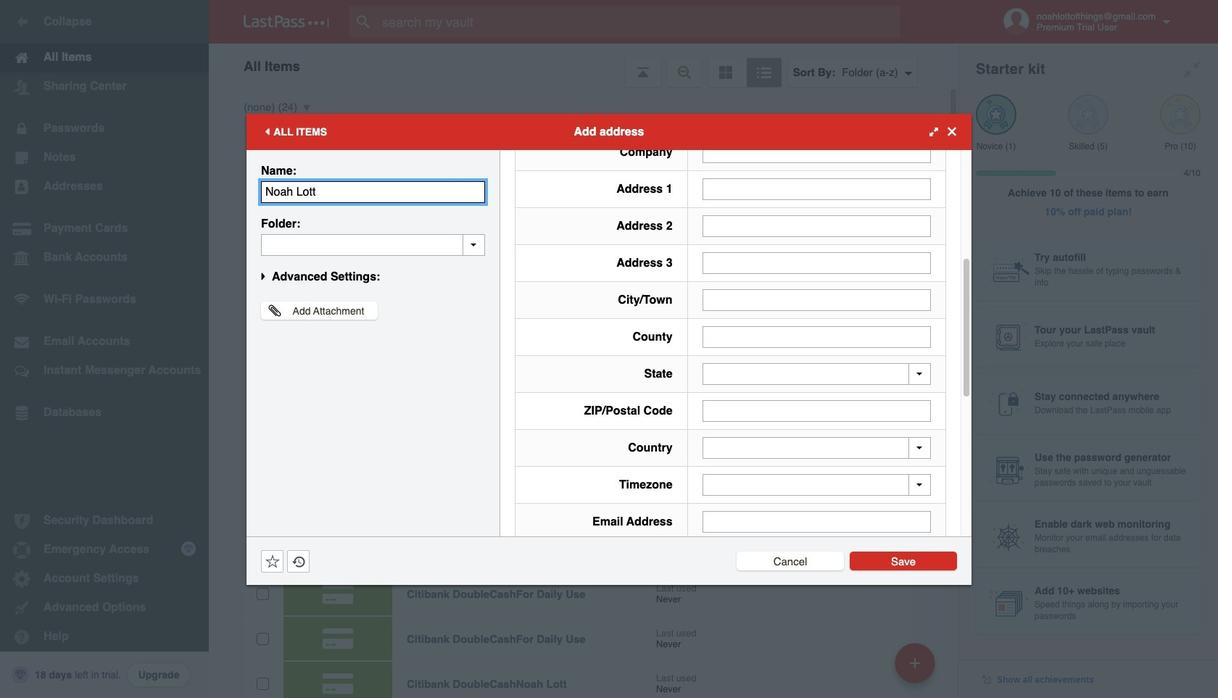 Task type: describe. For each thing, give the bounding box(es) containing it.
new item navigation
[[890, 639, 945, 699]]

Search search field
[[350, 6, 929, 38]]



Task type: locate. For each thing, give the bounding box(es) containing it.
new item image
[[910, 658, 921, 669]]

search my vault text field
[[350, 6, 929, 38]]

main navigation navigation
[[0, 0, 209, 699]]

lastpass image
[[244, 15, 329, 28]]

None text field
[[703, 178, 932, 200], [261, 181, 485, 203], [703, 363, 932, 385], [703, 400, 932, 422], [703, 511, 932, 533], [703, 178, 932, 200], [261, 181, 485, 203], [703, 363, 932, 385], [703, 400, 932, 422], [703, 511, 932, 533]]

None text field
[[703, 141, 932, 163], [703, 215, 932, 237], [261, 234, 485, 256], [703, 252, 932, 274], [703, 289, 932, 311], [703, 326, 932, 348], [703, 141, 932, 163], [703, 215, 932, 237], [261, 234, 485, 256], [703, 252, 932, 274], [703, 289, 932, 311], [703, 326, 932, 348]]

dialog
[[247, 114, 972, 585]]

vault options navigation
[[209, 44, 959, 87]]



